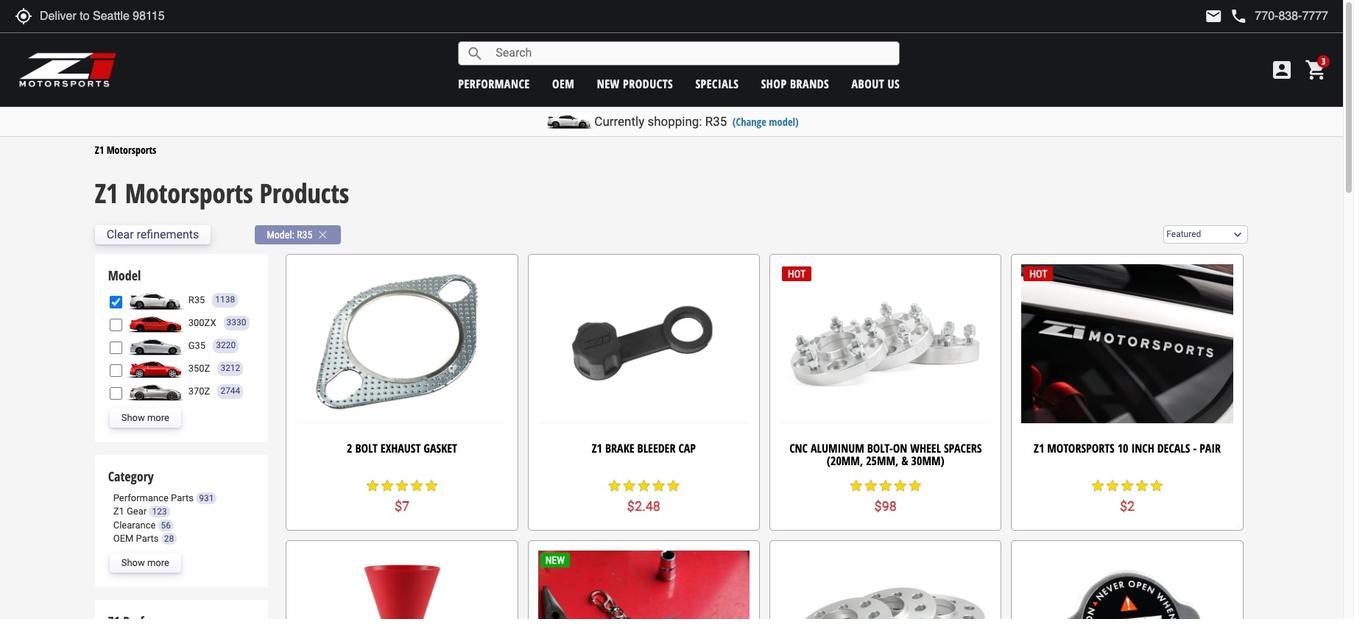 Task type: vqa. For each thing, say whether or not it's contained in the screenshot.
Kit corresponding to Z1 G37 Complete Supercharger Kit
no



Task type: describe. For each thing, give the bounding box(es) containing it.
model: r35 close
[[267, 228, 330, 242]]

3330
[[227, 318, 246, 328]]

1 vertical spatial parts
[[136, 534, 159, 545]]

category performance parts 931 z1 gear 123 clearance 56 oem parts 28
[[108, 468, 214, 545]]

shop
[[762, 76, 787, 92]]

more for category
[[147, 557, 169, 568]]

g35
[[188, 340, 206, 351]]

cap
[[679, 440, 696, 457]]

inch
[[1132, 440, 1155, 457]]

spacers
[[945, 440, 982, 457]]

2 horizontal spatial r35
[[706, 114, 727, 129]]

shopping:
[[648, 114, 703, 129]]

z1 for z1 motorsports
[[95, 143, 104, 157]]

clear refinements button
[[95, 225, 211, 244]]

star star star star star $2
[[1091, 479, 1165, 515]]

3220
[[216, 341, 236, 351]]

4 star from the left
[[410, 479, 424, 494]]

decals
[[1158, 440, 1191, 457]]

16 star from the left
[[1091, 479, 1106, 494]]

(change model) link
[[733, 115, 799, 129]]

shop brands link
[[762, 76, 830, 92]]

gasket
[[424, 440, 458, 457]]

1138
[[215, 295, 235, 305]]

3 star from the left
[[395, 479, 410, 494]]

17 star from the left
[[1106, 479, 1121, 494]]

brake
[[606, 440, 635, 457]]

star star star star star $98
[[849, 479, 923, 515]]

2 vertical spatial r35
[[188, 295, 205, 306]]

new products
[[597, 76, 674, 92]]

931
[[199, 493, 214, 504]]

11 star from the left
[[849, 479, 864, 494]]

56
[[161, 521, 171, 531]]

aluminum
[[811, 440, 865, 457]]

clear refinements
[[107, 228, 199, 242]]

cnc
[[790, 440, 808, 457]]

mail phone
[[1206, 7, 1248, 25]]

z1 motorsports 10 inch decals - pair
[[1034, 440, 1222, 457]]

7 star from the left
[[622, 479, 637, 494]]

products
[[260, 175, 349, 211]]

14 star from the left
[[894, 479, 908, 494]]

$7
[[395, 499, 410, 515]]

gear
[[127, 506, 147, 517]]

account_box link
[[1267, 58, 1298, 82]]

350z
[[188, 363, 210, 374]]

5 star from the left
[[424, 479, 439, 494]]

oem inside category performance parts 931 z1 gear 123 clearance 56 oem parts 28
[[113, 534, 134, 545]]

shopping_cart link
[[1302, 58, 1329, 82]]

20 star from the left
[[1150, 479, 1165, 494]]

currently shopping: r35 (change model)
[[595, 114, 799, 129]]

30mm)
[[912, 453, 945, 469]]

specials link
[[696, 76, 739, 92]]

$2.48
[[628, 499, 661, 515]]

performance
[[113, 493, 169, 504]]

-
[[1194, 440, 1198, 457]]

about
[[852, 76, 885, 92]]

(change
[[733, 115, 767, 129]]

2
[[347, 440, 353, 457]]

clear
[[107, 228, 134, 242]]

show for model
[[121, 412, 145, 423]]

(20mm,
[[827, 453, 864, 469]]

show more for model
[[121, 412, 169, 423]]

pair
[[1200, 440, 1222, 457]]

performance link
[[458, 76, 530, 92]]

$2
[[1121, 499, 1135, 515]]

300zx
[[188, 317, 216, 328]]

motorsports for z1 motorsports 10 inch decals - pair
[[1048, 440, 1115, 457]]

cnc aluminum bolt-on wheel spacers (20mm, 25mm, & 30mm)
[[790, 440, 982, 469]]

shopping_cart
[[1306, 58, 1329, 82]]

z1 for z1 brake bleeder cap
[[592, 440, 603, 457]]

close
[[316, 228, 330, 242]]

nissan 370z z34 2009 2010 2011 2012 2013 2014 2015 2016 2017 2018 2019 3.7l vq37vhr vhr nismo z1 motorsports image
[[126, 382, 185, 402]]

motorsports for z1 motorsports
[[107, 143, 156, 157]]

nissan r35 gtr gt-r awd twin turbo 2009 2010 2011 2012 2013 2014 2015 2016 2017 2018 2019 2020 vr38dett z1 motorsports image
[[126, 291, 185, 310]]

exhaust
[[381, 440, 421, 457]]

10 star from the left
[[666, 479, 681, 494]]

model
[[108, 267, 141, 285]]

phone link
[[1231, 7, 1329, 25]]

bolt-
[[868, 440, 894, 457]]

2 star from the left
[[380, 479, 395, 494]]



Task type: locate. For each thing, give the bounding box(es) containing it.
show more down nissan 370z z34 2009 2010 2011 2012 2013 2014 2015 2016 2017 2018 2019 3.7l vq37vhr vhr nismo z1 motorsports image
[[121, 412, 169, 423]]

model:
[[267, 229, 295, 241]]

1 horizontal spatial oem
[[553, 76, 575, 92]]

star
[[365, 479, 380, 494], [380, 479, 395, 494], [395, 479, 410, 494], [410, 479, 424, 494], [424, 479, 439, 494], [607, 479, 622, 494], [622, 479, 637, 494], [637, 479, 652, 494], [652, 479, 666, 494], [666, 479, 681, 494], [849, 479, 864, 494], [864, 479, 879, 494], [879, 479, 894, 494], [894, 479, 908, 494], [908, 479, 923, 494], [1091, 479, 1106, 494], [1106, 479, 1121, 494], [1121, 479, 1135, 494], [1135, 479, 1150, 494], [1150, 479, 1165, 494]]

370z
[[188, 386, 210, 397]]

z1 motorsports products
[[95, 175, 349, 211]]

oem link
[[553, 76, 575, 92]]

specials
[[696, 76, 739, 92]]

1 show more button from the top
[[110, 409, 181, 428]]

0 vertical spatial show more
[[121, 412, 169, 423]]

show for category
[[121, 557, 145, 568]]

28
[[164, 534, 174, 545]]

r35 left (change
[[706, 114, 727, 129]]

show more button for category
[[110, 554, 181, 573]]

show more button
[[110, 409, 181, 428], [110, 554, 181, 573]]

us
[[888, 76, 900, 92]]

shop brands
[[762, 76, 830, 92]]

show down clearance on the left of the page
[[121, 557, 145, 568]]

parts down clearance on the left of the page
[[136, 534, 159, 545]]

1 more from the top
[[147, 412, 169, 423]]

category
[[108, 468, 154, 485]]

star star star star star $2.48
[[607, 479, 681, 515]]

show more for category
[[121, 557, 169, 568]]

refinements
[[137, 228, 199, 242]]

2 show from the top
[[121, 557, 145, 568]]

2 more from the top
[[147, 557, 169, 568]]

1 vertical spatial r35
[[297, 229, 313, 241]]

oem
[[553, 76, 575, 92], [113, 534, 134, 545]]

19 star from the left
[[1135, 479, 1150, 494]]

0 vertical spatial more
[[147, 412, 169, 423]]

search
[[467, 45, 484, 62]]

z1 inside category performance parts 931 z1 gear 123 clearance 56 oem parts 28
[[113, 506, 124, 517]]

performance
[[458, 76, 530, 92]]

phone
[[1231, 7, 1248, 25]]

bleeder
[[638, 440, 676, 457]]

2 show more from the top
[[121, 557, 169, 568]]

r35
[[706, 114, 727, 129], [297, 229, 313, 241], [188, 295, 205, 306]]

1 vertical spatial oem
[[113, 534, 134, 545]]

1 horizontal spatial r35
[[297, 229, 313, 241]]

on
[[894, 440, 908, 457]]

motorsports for z1 motorsports products
[[125, 175, 253, 211]]

z1 motorsports logo image
[[18, 52, 117, 88]]

show more button for model
[[110, 409, 181, 428]]

2 vertical spatial motorsports
[[1048, 440, 1115, 457]]

25mm,
[[867, 453, 899, 469]]

show more down 28
[[121, 557, 169, 568]]

0 vertical spatial show more button
[[110, 409, 181, 428]]

brands
[[791, 76, 830, 92]]

show
[[121, 412, 145, 423], [121, 557, 145, 568]]

None checkbox
[[110, 296, 122, 308], [110, 387, 122, 400], [110, 296, 122, 308], [110, 387, 122, 400]]

parts left '931'
[[171, 493, 194, 504]]

r35 inside model: r35 close
[[297, 229, 313, 241]]

2 bolt  exhaust gasket
[[347, 440, 458, 457]]

2 show more button from the top
[[110, 554, 181, 573]]

1 vertical spatial more
[[147, 557, 169, 568]]

13 star from the left
[[879, 479, 894, 494]]

1 show more from the top
[[121, 412, 169, 423]]

15 star from the left
[[908, 479, 923, 494]]

1 show from the top
[[121, 412, 145, 423]]

Search search field
[[484, 42, 900, 65]]

0 vertical spatial oem
[[553, 76, 575, 92]]

nissan 350z z33 2003 2004 2005 2006 2007 2008 2009 vq35de 3.5l revup rev up vq35hr nismo z1 motorsports image
[[126, 360, 185, 379]]

r35 up 300zx
[[188, 295, 205, 306]]

z1 motorsports link
[[95, 143, 156, 157]]

products
[[623, 76, 674, 92]]

0 horizontal spatial parts
[[136, 534, 159, 545]]

0 vertical spatial parts
[[171, 493, 194, 504]]

oem down clearance on the left of the page
[[113, 534, 134, 545]]

1 vertical spatial show more button
[[110, 554, 181, 573]]

z1 for z1 motorsports products
[[95, 175, 118, 211]]

new
[[597, 76, 620, 92]]

0 vertical spatial show
[[121, 412, 145, 423]]

9 star from the left
[[652, 479, 666, 494]]

about us link
[[852, 76, 900, 92]]

bolt
[[355, 440, 378, 457]]

infiniti g35 coupe sedan v35 v36 skyline 2003 2004 2005 2006 2007 2008 3.5l vq35de revup rev up vq35hr z1 motorsports image
[[126, 337, 185, 356]]

model)
[[769, 115, 799, 129]]

z1 for z1 motorsports 10 inch decals - pair
[[1034, 440, 1045, 457]]

1 vertical spatial motorsports
[[125, 175, 253, 211]]

motorsports
[[107, 143, 156, 157], [125, 175, 253, 211], [1048, 440, 1115, 457]]

more down nissan 370z z34 2009 2010 2011 2012 2013 2014 2015 2016 2017 2018 2019 3.7l vq37vhr vhr nismo z1 motorsports image
[[147, 412, 169, 423]]

show down nissan 370z z34 2009 2010 2011 2012 2013 2014 2015 2016 2017 2018 2019 3.7l vq37vhr vhr nismo z1 motorsports image
[[121, 412, 145, 423]]

oem left new
[[553, 76, 575, 92]]

1 horizontal spatial parts
[[171, 493, 194, 504]]

1 vertical spatial show
[[121, 557, 145, 568]]

mail
[[1206, 7, 1223, 25]]

10
[[1118, 440, 1129, 457]]

more for model
[[147, 412, 169, 423]]

3212
[[221, 364, 240, 374]]

show more button down 28
[[110, 554, 181, 573]]

$98
[[875, 499, 897, 515]]

my_location
[[15, 7, 32, 25]]

star star star star star $7
[[365, 479, 439, 515]]

0 horizontal spatial r35
[[188, 295, 205, 306]]

123
[[152, 507, 167, 517]]

z1
[[95, 143, 104, 157], [95, 175, 118, 211], [592, 440, 603, 457], [1034, 440, 1045, 457], [113, 506, 124, 517]]

12 star from the left
[[864, 479, 879, 494]]

0 vertical spatial motorsports
[[107, 143, 156, 157]]

show more button down nissan 370z z34 2009 2010 2011 2012 2013 2014 2015 2016 2017 2018 2019 3.7l vq37vhr vhr nismo z1 motorsports image
[[110, 409, 181, 428]]

clearance
[[113, 520, 156, 531]]

1 star from the left
[[365, 479, 380, 494]]

&
[[902, 453, 909, 469]]

about us
[[852, 76, 900, 92]]

6 star from the left
[[607, 479, 622, 494]]

8 star from the left
[[637, 479, 652, 494]]

account_box
[[1271, 58, 1295, 82]]

None checkbox
[[110, 319, 122, 331], [110, 342, 122, 354], [110, 364, 122, 377], [110, 319, 122, 331], [110, 342, 122, 354], [110, 364, 122, 377]]

nissan 300zx z32 1990 1991 1992 1993 1994 1995 1996 vg30dett vg30de twin turbo non turbo z1 motorsports image
[[126, 314, 185, 333]]

r35 left close
[[297, 229, 313, 241]]

more down 28
[[147, 557, 169, 568]]

z1 brake bleeder cap
[[592, 440, 696, 457]]

wheel
[[911, 440, 942, 457]]

0 horizontal spatial oem
[[113, 534, 134, 545]]

currently
[[595, 114, 645, 129]]

0 vertical spatial r35
[[706, 114, 727, 129]]

1 vertical spatial show more
[[121, 557, 169, 568]]

z1 motorsports
[[95, 143, 156, 157]]

show more
[[121, 412, 169, 423], [121, 557, 169, 568]]

18 star from the left
[[1121, 479, 1135, 494]]

mail link
[[1206, 7, 1223, 25]]

new products link
[[597, 76, 674, 92]]

2744
[[221, 386, 240, 397]]



